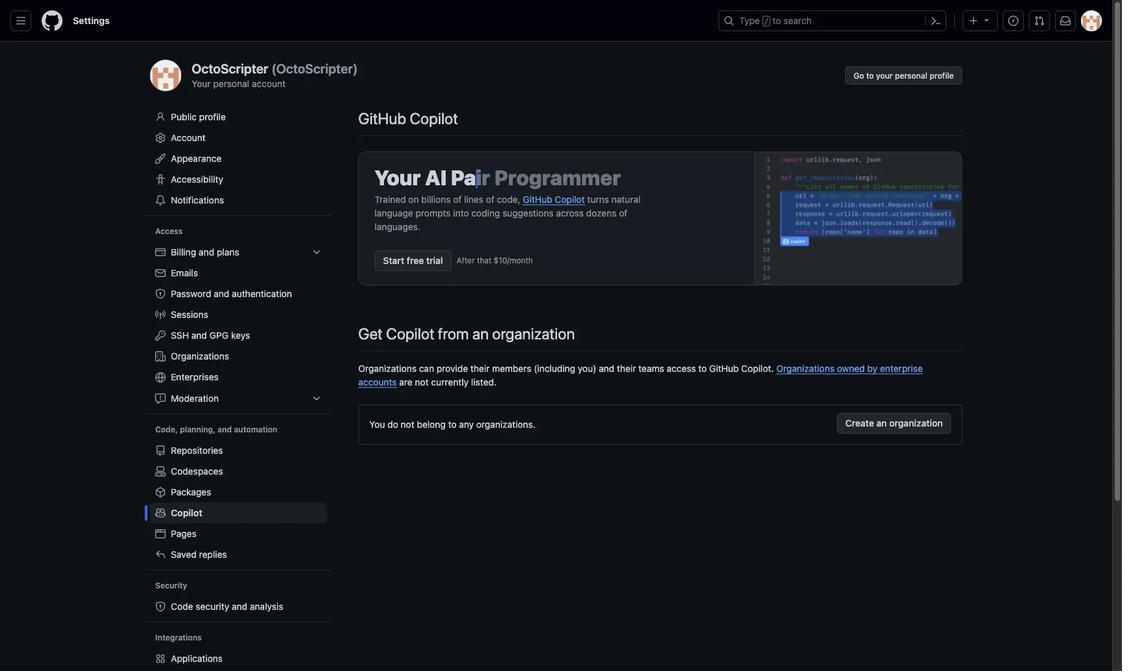 Task type: locate. For each thing, give the bounding box(es) containing it.
automation
[[234, 425, 277, 434]]

turns natural language prompts into coding suggestions across dozens of languages.
[[375, 194, 641, 232]]

ir
[[476, 165, 490, 190]]

and right you)
[[599, 363, 614, 374]]

their left teams on the bottom right of page
[[617, 363, 636, 374]]

apps image
[[155, 654, 166, 665]]

to right 'go'
[[866, 71, 874, 80]]

by
[[867, 363, 878, 374]]

across
[[556, 208, 584, 218]]

code,
[[497, 194, 520, 205]]

prompts
[[416, 208, 451, 218]]

planning,
[[180, 425, 216, 434]]

appearance link
[[150, 148, 327, 169]]

0 vertical spatial not
[[415, 377, 429, 388]]

trained
[[375, 194, 406, 205]]

packages link
[[150, 482, 327, 503]]

1 horizontal spatial profile
[[930, 71, 954, 80]]

personal for to
[[895, 71, 927, 80]]

github
[[358, 109, 406, 128], [523, 194, 552, 205], [709, 363, 739, 374]]

github copilot link
[[523, 194, 585, 205]]

not right do on the bottom of the page
[[401, 419, 414, 430]]

applications link
[[150, 649, 327, 670]]

packages
[[171, 487, 211, 498]]

saved replies link
[[150, 545, 327, 566]]

and up "repositories" link
[[218, 425, 232, 434]]

and right ssh
[[191, 330, 207, 341]]

organizations
[[171, 351, 229, 362], [358, 363, 417, 374], [776, 363, 835, 374]]

2 horizontal spatial github
[[709, 363, 739, 374]]

organizations for organizations can provide their members (including you) and their teams access to github copilot.
[[358, 363, 417, 374]]

paintbrush image
[[155, 154, 166, 164]]

gear image
[[155, 133, 166, 143]]

from
[[438, 325, 469, 343]]

organization up (including
[[492, 325, 575, 343]]

0 horizontal spatial your
[[192, 78, 211, 89]]

0 vertical spatial an
[[472, 325, 489, 343]]

are not currently listed.
[[397, 377, 496, 388]]

of up coding
[[486, 194, 494, 205]]

plus image
[[968, 16, 979, 26]]

an right from
[[472, 325, 489, 343]]

billing and plans
[[171, 247, 239, 258]]

password and authentication link
[[150, 284, 327, 305]]

1 vertical spatial an
[[877, 418, 887, 429]]

personal right your at the top right
[[895, 71, 927, 80]]

create an organization link
[[837, 413, 951, 434]]

0 horizontal spatial profile
[[199, 112, 226, 122]]

pages link
[[150, 524, 327, 545]]

2 vertical spatial github
[[709, 363, 739, 374]]

organizations up accounts
[[358, 363, 417, 374]]

sessions
[[171, 309, 208, 320]]

billing and plans button
[[150, 242, 327, 263]]

security
[[196, 602, 229, 612]]

that
[[477, 256, 492, 265]]

broadcast image
[[155, 310, 166, 320]]

organization right the create
[[889, 418, 943, 429]]

start
[[383, 255, 404, 266]]

shield lock image
[[155, 602, 166, 612]]

enterprises link
[[150, 367, 327, 389]]

enterprises
[[171, 372, 219, 383]]

personal inside octoscripter (octoscripter) your personal account
[[213, 78, 249, 89]]

and inside 'link'
[[232, 602, 247, 612]]

1 vertical spatial organization
[[889, 418, 943, 429]]

your
[[876, 71, 893, 80]]

0 vertical spatial organization
[[492, 325, 575, 343]]

organization
[[492, 325, 575, 343], [889, 418, 943, 429]]

and left analysis
[[232, 602, 247, 612]]

2 horizontal spatial of
[[619, 208, 627, 218]]

pa
[[451, 165, 476, 190]]

public
[[171, 112, 197, 122]]

issue opened image
[[1008, 16, 1019, 26]]

personal down octoscripter
[[213, 78, 249, 89]]

organizations up enterprises
[[171, 351, 229, 362]]

1 horizontal spatial an
[[877, 418, 887, 429]]

0 vertical spatial profile
[[930, 71, 954, 80]]

natural
[[612, 194, 641, 205]]

belong
[[417, 419, 446, 430]]

you
[[369, 419, 385, 430]]

0 horizontal spatial their
[[470, 363, 490, 374]]

settings link
[[68, 10, 115, 31]]

1 horizontal spatial their
[[617, 363, 636, 374]]

copilot up pages
[[171, 508, 202, 519]]

provide
[[437, 363, 468, 374]]

copilot
[[410, 109, 458, 128], [555, 194, 585, 205], [386, 325, 434, 343], [171, 508, 202, 519]]

0 vertical spatial github
[[358, 109, 406, 128]]

1 vertical spatial github
[[523, 194, 552, 205]]

1 their from the left
[[470, 363, 490, 374]]

your down octoscripter
[[192, 78, 211, 89]]

0 vertical spatial your
[[192, 78, 211, 89]]

create an organization
[[845, 418, 943, 429]]

1 horizontal spatial personal
[[895, 71, 927, 80]]

code security and analysis link
[[150, 597, 327, 618]]

an right the create
[[877, 418, 887, 429]]

moderation
[[171, 393, 219, 404]]

of down natural
[[619, 208, 627, 218]]

2 horizontal spatial organizations
[[776, 363, 835, 374]]

code
[[171, 602, 193, 612]]

1 vertical spatial your
[[375, 165, 421, 190]]

not down can
[[415, 377, 429, 388]]

notifications image
[[1060, 16, 1071, 26]]

suggestions
[[502, 208, 554, 218]]

profile down command palette image
[[930, 71, 954, 80]]

personal
[[895, 71, 927, 80], [213, 78, 249, 89]]

1 horizontal spatial organizations
[[358, 363, 417, 374]]

0 horizontal spatial personal
[[213, 78, 249, 89]]

key image
[[155, 331, 166, 341]]

of up into
[[453, 194, 462, 205]]

mail image
[[155, 268, 166, 279]]

can
[[419, 363, 434, 374]]

bell image
[[155, 195, 166, 206]]

owned
[[837, 363, 865, 374]]

0 horizontal spatial not
[[401, 419, 414, 430]]

person image
[[155, 112, 166, 122]]

after
[[457, 256, 475, 265]]

to right /
[[773, 15, 781, 26]]

profile right public
[[199, 112, 226, 122]]

your ai pa ir programmer
[[375, 165, 621, 190]]

globe image
[[155, 373, 166, 383]]

organizations inside organizations owned by enterprise accounts
[[776, 363, 835, 374]]

organizations link
[[150, 346, 327, 367]]

personal for (octoscripter)
[[213, 78, 249, 89]]

browser image
[[155, 529, 166, 540]]

1 horizontal spatial your
[[375, 165, 421, 190]]

0 horizontal spatial organizations
[[171, 351, 229, 362]]

repositories link
[[150, 441, 327, 461]]

profile
[[930, 71, 954, 80], [199, 112, 226, 122]]

copilot up across
[[555, 194, 585, 205]]

on
[[408, 194, 419, 205]]

github copilot
[[358, 109, 458, 128]]

an inside create an organization link
[[877, 418, 887, 429]]

enterprise
[[880, 363, 923, 374]]

organizations left owned
[[776, 363, 835, 374]]

password
[[171, 289, 211, 299]]

copilot up can
[[386, 325, 434, 343]]

code security and analysis
[[171, 602, 283, 612]]

(octoscripter)
[[271, 61, 358, 76]]

repositories
[[171, 446, 223, 456]]

and left plans
[[199, 247, 214, 258]]

your up trained
[[375, 165, 421, 190]]

copilot.
[[741, 363, 774, 374]]

accessibility link
[[150, 169, 327, 190]]

/
[[764, 17, 769, 26]]

get copilot from an organization
[[358, 325, 575, 343]]

organizations inside access 'list'
[[171, 351, 229, 362]]

listed.
[[471, 377, 496, 388]]

command palette image
[[931, 16, 941, 26]]

0 horizontal spatial an
[[472, 325, 489, 343]]

organizations can provide their members (including you) and their teams access to github copilot.
[[358, 363, 776, 374]]

accessibility image
[[155, 174, 166, 185]]

their up listed.
[[470, 363, 490, 374]]

sessions link
[[150, 305, 327, 325]]

octoscripter (octoscripter) your personal account
[[192, 61, 358, 89]]

of inside turns natural language prompts into coding suggestions across dozens of languages.
[[619, 208, 627, 218]]



Task type: describe. For each thing, give the bounding box(es) containing it.
1 vertical spatial not
[[401, 419, 414, 430]]

1 horizontal spatial github
[[523, 194, 552, 205]]

security
[[155, 582, 187, 591]]

into
[[453, 208, 469, 218]]

trial
[[426, 255, 443, 266]]

are
[[399, 377, 413, 388]]

gpg
[[210, 330, 229, 341]]

2 their from the left
[[617, 363, 636, 374]]

access list
[[150, 242, 327, 409]]

emails link
[[150, 263, 327, 284]]

accounts
[[358, 377, 397, 388]]

to right access
[[698, 363, 707, 374]]

shield lock image
[[155, 289, 166, 299]]

0 horizontal spatial organization
[[492, 325, 575, 343]]

trained on billions of lines of code, github copilot
[[375, 194, 585, 205]]

your inside octoscripter (octoscripter) your personal account
[[192, 78, 211, 89]]

after that $10/month
[[457, 256, 533, 265]]

go to your personal profile
[[854, 71, 954, 80]]

package image
[[155, 487, 166, 498]]

account
[[252, 78, 286, 89]]

keys
[[231, 330, 250, 341]]

any
[[459, 419, 474, 430]]

applications
[[171, 654, 223, 665]]

password and authentication
[[171, 289, 292, 299]]

notifications link
[[150, 190, 327, 211]]

copilot inside copilot link
[[171, 508, 202, 519]]

organizations owned by enterprise accounts
[[358, 363, 923, 388]]

organizations.
[[476, 419, 535, 430]]

1 vertical spatial profile
[[199, 112, 226, 122]]

$10/month
[[494, 256, 533, 265]]

ssh
[[171, 330, 189, 341]]

saved replies
[[171, 550, 227, 560]]

moderation button
[[150, 389, 327, 409]]

authentication
[[232, 289, 292, 299]]

copilot up ai
[[410, 109, 458, 128]]

lines
[[464, 194, 483, 205]]

get
[[358, 325, 383, 343]]

to left any
[[448, 419, 457, 430]]

(including
[[534, 363, 575, 374]]

and down emails link
[[214, 289, 229, 299]]

and inside dropdown button
[[199, 247, 214, 258]]

organization image
[[155, 351, 166, 362]]

go
[[854, 71, 864, 80]]

1 horizontal spatial not
[[415, 377, 429, 388]]

currently
[[431, 377, 469, 388]]

integrations
[[155, 634, 202, 643]]

ssh and gpg keys link
[[150, 325, 327, 346]]

ai
[[425, 165, 447, 190]]

organizations owned by enterprise accounts link
[[358, 363, 923, 388]]

coding
[[471, 208, 500, 218]]

account
[[171, 132, 206, 143]]

public profile
[[171, 112, 226, 122]]

code, planning, and automation
[[155, 425, 277, 434]]

0 horizontal spatial of
[[453, 194, 462, 205]]

octoscripter
[[192, 61, 268, 76]]

code,
[[155, 425, 178, 434]]

appearance
[[171, 153, 221, 164]]

turns
[[587, 194, 609, 205]]

billions
[[421, 194, 451, 205]]

0 horizontal spatial github
[[358, 109, 406, 128]]

@octoscripter image
[[150, 60, 181, 91]]

triangle down image
[[982, 15, 992, 25]]

account link
[[150, 128, 327, 148]]

members
[[492, 363, 531, 374]]

saved
[[171, 550, 197, 560]]

homepage image
[[42, 10, 62, 31]]

organizations for organizations owned by enterprise accounts
[[776, 363, 835, 374]]

codespaces link
[[150, 461, 327, 482]]

settings
[[73, 15, 110, 26]]

replies
[[199, 550, 227, 560]]

notifications
[[171, 195, 224, 206]]

1 horizontal spatial of
[[486, 194, 494, 205]]

public profile link
[[150, 107, 327, 128]]

analysis
[[250, 602, 283, 612]]

languages.
[[375, 221, 420, 232]]

accessibility
[[171, 174, 223, 185]]

codespaces image
[[155, 467, 166, 477]]

language
[[375, 208, 413, 218]]

plans
[[217, 247, 239, 258]]

start free trial
[[383, 255, 443, 266]]

git pull request image
[[1034, 16, 1045, 26]]

you do not belong to any organizations.
[[369, 419, 535, 430]]

reply image
[[155, 550, 166, 560]]

access
[[667, 363, 696, 374]]

start free trial link
[[375, 251, 451, 271]]

you)
[[578, 363, 596, 374]]

1 horizontal spatial organization
[[889, 418, 943, 429]]

copilot image
[[155, 508, 166, 519]]

emails
[[171, 268, 198, 279]]

access
[[155, 227, 183, 236]]

copilot link
[[150, 503, 327, 524]]

programmer
[[495, 165, 621, 190]]

repo image
[[155, 446, 166, 456]]

code, planning, and automation list
[[150, 441, 327, 566]]

ssh and gpg keys
[[171, 330, 250, 341]]

organizations for organizations
[[171, 351, 229, 362]]

teams
[[639, 363, 664, 374]]



Task type: vqa. For each thing, say whether or not it's contained in the screenshot.
MENU containing Sort
no



